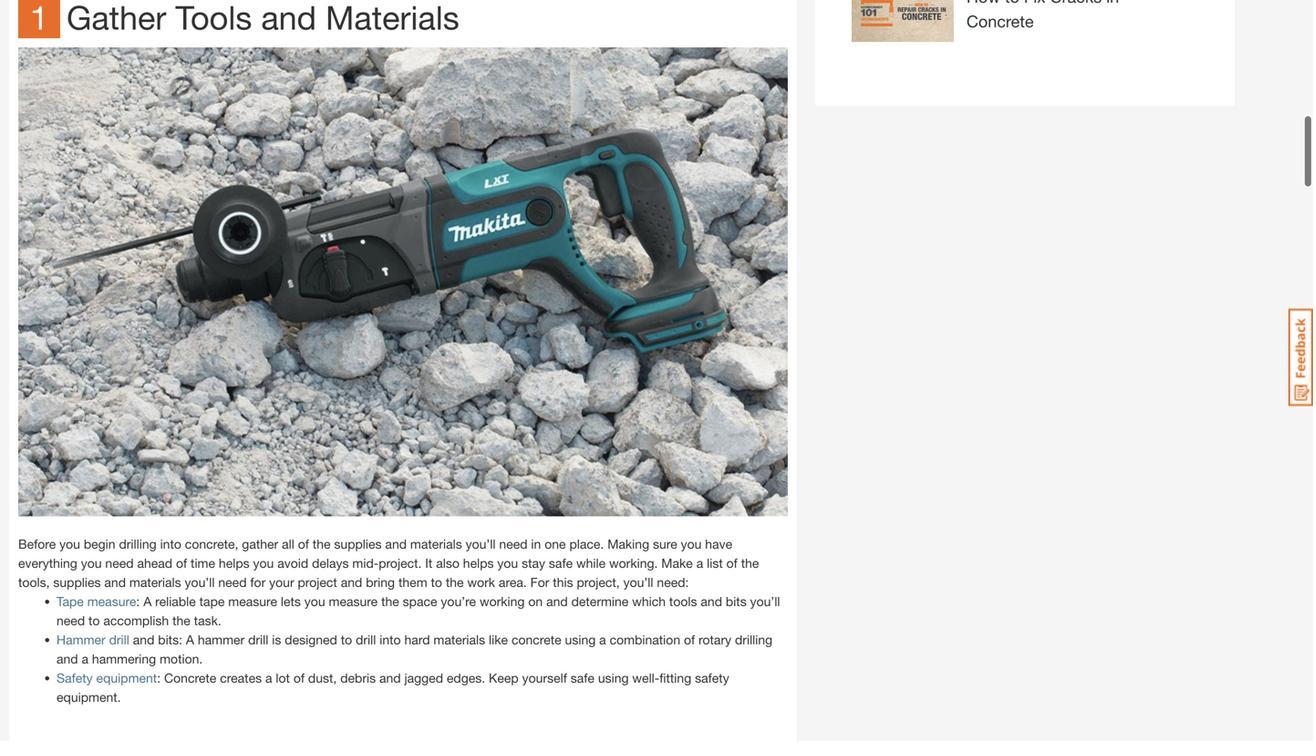 Task type: describe. For each thing, give the bounding box(es) containing it.
2 measure from the left
[[228, 595, 277, 610]]

begin
[[84, 537, 115, 552]]

concrete,
[[185, 537, 238, 552]]

like
[[489, 633, 508, 648]]

3 measure from the left
[[329, 595, 378, 610]]

mid-
[[353, 556, 379, 571]]

hammer
[[198, 633, 245, 648]]

place.
[[570, 537, 604, 552]]

into inside before you begin drilling into concrete, gather all of the supplies and materials you'll need in one place. making sure you have everything you need ahead of time helps you avoid delays mid-project. it also helps you stay safe while working. make a list of the tools, supplies and materials you'll need for your project and bring them to the work area. for this project, you'll need:
[[160, 537, 181, 552]]

bring
[[366, 575, 395, 590]]

concrete
[[512, 633, 562, 648]]

and inside : concrete creates a lot of dust, debris and jagged edges. keep yourself safe using well-fitting safety equipment.
[[380, 671, 401, 686]]

combination
[[610, 633, 681, 648]]

a down hammer
[[82, 652, 89, 667]]

this
[[553, 575, 573, 590]]

designed
[[285, 633, 337, 648]]

you up everything
[[59, 537, 80, 552]]

: for tape measure
[[136, 595, 140, 610]]

of inside : concrete creates a lot of dust, debris and jagged edges. keep yourself safe using well-fitting safety equipment.
[[294, 671, 305, 686]]

and left bits
[[701, 595, 723, 610]]

determine
[[572, 595, 629, 610]]

safety equipment link
[[57, 671, 157, 686]]

area.
[[499, 575, 527, 590]]

it
[[425, 556, 433, 571]]

list
[[707, 556, 723, 571]]

to inside before you begin drilling into concrete, gather all of the supplies and materials you'll need in one place. making sure you have everything you need ahead of time helps you avoid delays mid-project. it also helps you stay safe while working. make a list of the tools, supplies and materials you'll need for your project and bring them to the work area. for this project, you'll need:
[[431, 575, 442, 590]]

jagged
[[405, 671, 443, 686]]

safe inside before you begin drilling into concrete, gather all of the supplies and materials you'll need in one place. making sure you have everything you need ahead of time helps you avoid delays mid-project. it also helps you stay safe while working. make a list of the tools, supplies and materials you'll need for your project and bring them to the work area. for this project, you'll need:
[[549, 556, 573, 571]]

1 measure from the left
[[87, 595, 136, 610]]

sure
[[653, 537, 678, 552]]

working
[[480, 595, 525, 610]]

keep
[[489, 671, 519, 686]]

need:
[[657, 575, 689, 590]]

you inside : a reliable tape measure lets you measure the space you're working on and determine which tools and bits you'll need to accomplish the task.
[[305, 595, 325, 610]]

and bits: a hammer drill is designed to drill into hard materials like concrete using a combination of rotary drilling and a hammering motion.
[[57, 633, 773, 667]]

need down begin
[[105, 556, 134, 571]]

need up stay on the bottom left
[[499, 537, 528, 552]]

safety
[[57, 671, 93, 686]]

equipment
[[96, 671, 157, 686]]

safety
[[695, 671, 730, 686]]

before you begin drilling into concrete, gather all of the supplies and materials you'll need in one place. making sure you have everything you need ahead of time helps you avoid delays mid-project. it also helps you stay safe while working. make a list of the tools, supplies and materials you'll need for your project and bring them to the work area. for this project, you'll need:
[[18, 537, 759, 590]]

1 drill from the left
[[109, 633, 129, 648]]

tape measure link
[[57, 595, 136, 610]]

tape
[[199, 595, 225, 610]]

tools,
[[18, 575, 50, 590]]

tape measure
[[57, 595, 136, 610]]

accomplish
[[103, 614, 169, 629]]

also
[[436, 556, 460, 571]]

in inside before you begin drilling into concrete, gather all of the supplies and materials you'll need in one place. making sure you have everything you need ahead of time helps you avoid delays mid-project. it also helps you stay safe while working. make a list of the tools, supplies and materials you'll need for your project and bring them to the work area. for this project, you'll need:
[[531, 537, 541, 552]]

working.
[[609, 556, 658, 571]]

before
[[18, 537, 56, 552]]

lot
[[276, 671, 290, 686]]

dust,
[[308, 671, 337, 686]]

1 helps from the left
[[219, 556, 250, 571]]

you're
[[441, 595, 476, 610]]

and down accomplish
[[133, 633, 155, 648]]

you down gather
[[253, 556, 274, 571]]

you'll down the working.
[[624, 575, 654, 590]]

hammer drill
[[57, 633, 129, 648]]

hard
[[405, 633, 430, 648]]

a inside before you begin drilling into concrete, gather all of the supplies and materials you'll need in one place. making sure you have everything you need ahead of time helps you avoid delays mid-project. it also helps you stay safe while working. make a list of the tools, supplies and materials you'll need for your project and bring them to the work area. for this project, you'll need:
[[697, 556, 704, 571]]

work
[[468, 575, 495, 590]]

a down determine
[[600, 633, 606, 648]]

one
[[545, 537, 566, 552]]

while
[[577, 556, 606, 571]]

bits
[[726, 595, 747, 610]]

you up area.
[[498, 556, 518, 571]]

how to fix cracks in concrete
[[967, 0, 1120, 31]]

hammer
[[57, 633, 106, 648]]

a inside and bits: a hammer drill is designed to drill into hard materials like concrete using a combination of rotary drilling and a hammering motion.
[[186, 633, 194, 648]]

yourself
[[522, 671, 567, 686]]

: a reliable tape measure lets you measure the space you're working on and determine which tools and bits you'll need to accomplish the task.
[[57, 595, 781, 629]]

the up delays
[[313, 537, 331, 552]]

project
[[298, 575, 337, 590]]

hammer drill link
[[57, 633, 129, 648]]

using for a
[[565, 633, 596, 648]]

the down 'bring'
[[381, 595, 399, 610]]

lets
[[281, 595, 301, 610]]

creates
[[220, 671, 262, 686]]

drilling inside before you begin drilling into concrete, gather all of the supplies and materials you'll need in one place. making sure you have everything you need ahead of time helps you avoid delays mid-project. it also helps you stay safe while working. make a list of the tools, supplies and materials you'll need for your project and bring them to the work area. for this project, you'll need:
[[119, 537, 157, 552]]

for
[[531, 575, 550, 590]]

and up tape measure link
[[104, 575, 126, 590]]

your
[[269, 575, 294, 590]]

them
[[399, 575, 428, 590]]

everything
[[18, 556, 77, 571]]

fitting
[[660, 671, 692, 686]]

a inside : a reliable tape measure lets you measure the space you're working on and determine which tools and bits you'll need to accomplish the task.
[[143, 595, 152, 610]]

rotary
[[699, 633, 732, 648]]

which
[[632, 595, 666, 610]]

the down reliable
[[172, 614, 190, 629]]

cracks
[[1051, 0, 1102, 6]]



Task type: locate. For each thing, give the bounding box(es) containing it.
: inside : concrete creates a lot of dust, debris and jagged edges. keep yourself safe using well-fitting safety equipment.
[[157, 671, 161, 686]]

using
[[565, 633, 596, 648], [598, 671, 629, 686]]

0 horizontal spatial :
[[136, 595, 140, 610]]

to up hammer drill link
[[89, 614, 100, 629]]

need left for at the left of page
[[218, 575, 247, 590]]

delays
[[312, 556, 349, 571]]

the up you're
[[446, 575, 464, 590]]

a
[[697, 556, 704, 571], [600, 633, 606, 648], [82, 652, 89, 667], [265, 671, 272, 686]]

a up accomplish
[[143, 595, 152, 610]]

drilling right rotary
[[735, 633, 773, 648]]

drilling up ahead
[[119, 537, 157, 552]]

make
[[662, 556, 693, 571]]

a left list
[[697, 556, 704, 571]]

you down project
[[305, 595, 325, 610]]

1 vertical spatial concrete
[[164, 671, 217, 686]]

safe right yourself
[[571, 671, 595, 686]]

0 vertical spatial supplies
[[334, 537, 382, 552]]

for
[[250, 575, 266, 590]]

1 horizontal spatial concrete
[[967, 11, 1034, 31]]

you'll right bits
[[750, 595, 781, 610]]

of right lot
[[294, 671, 305, 686]]

using left well-
[[598, 671, 629, 686]]

supplies
[[334, 537, 382, 552], [53, 575, 101, 590]]

the right list
[[741, 556, 759, 571]]

1 horizontal spatial using
[[598, 671, 629, 686]]

:
[[136, 595, 140, 610], [157, 671, 161, 686]]

a
[[143, 595, 152, 610], [186, 633, 194, 648]]

concrete inside : concrete creates a lot of dust, debris and jagged edges. keep yourself safe using well-fitting safety equipment.
[[164, 671, 217, 686]]

have
[[706, 537, 733, 552]]

2 horizontal spatial measure
[[329, 595, 378, 610]]

ahead
[[137, 556, 173, 571]]

1 horizontal spatial into
[[380, 633, 401, 648]]

materials down ahead
[[129, 575, 181, 590]]

you'll up work
[[466, 537, 496, 552]]

measure down for at the left of page
[[228, 595, 277, 610]]

1 vertical spatial in
[[531, 537, 541, 552]]

0 horizontal spatial into
[[160, 537, 181, 552]]

hammering
[[92, 652, 156, 667]]

materials inside and bits: a hammer drill is designed to drill into hard materials like concrete using a combination of rotary drilling and a hammering motion.
[[434, 633, 486, 648]]

1 vertical spatial materials
[[129, 575, 181, 590]]

all
[[282, 537, 295, 552]]

measure up accomplish
[[87, 595, 136, 610]]

0 vertical spatial drilling
[[119, 537, 157, 552]]

you down begin
[[81, 556, 102, 571]]

debris
[[340, 671, 376, 686]]

1 vertical spatial :
[[157, 671, 161, 686]]

safety equipment
[[57, 671, 157, 686]]

drill left is
[[248, 633, 269, 648]]

0 horizontal spatial a
[[143, 595, 152, 610]]

into
[[160, 537, 181, 552], [380, 633, 401, 648]]

: concrete creates a lot of dust, debris and jagged edges. keep yourself safe using well-fitting safety equipment.
[[57, 671, 730, 705]]

safe up this
[[549, 556, 573, 571]]

of inside and bits: a hammer drill is designed to drill into hard materials like concrete using a combination of rotary drilling and a hammering motion.
[[684, 633, 695, 648]]

edges.
[[447, 671, 485, 686]]

2 vertical spatial materials
[[434, 633, 486, 648]]

well-
[[633, 671, 660, 686]]

of left rotary
[[684, 633, 695, 648]]

measure down 'bring'
[[329, 595, 378, 610]]

0 vertical spatial safe
[[549, 556, 573, 571]]

safe
[[549, 556, 573, 571], [571, 671, 595, 686]]

materials down you're
[[434, 633, 486, 648]]

time
[[191, 556, 215, 571]]

using for well-
[[598, 671, 629, 686]]

safe inside : concrete creates a lot of dust, debris and jagged edges. keep yourself safe using well-fitting safety equipment.
[[571, 671, 595, 686]]

0 horizontal spatial drill
[[109, 633, 129, 648]]

concrete down how
[[967, 11, 1034, 31]]

to inside and bits: a hammer drill is designed to drill into hard materials like concrete using a combination of rotary drilling and a hammering motion.
[[341, 633, 352, 648]]

drilling
[[119, 537, 157, 552], [735, 633, 773, 648]]

a left lot
[[265, 671, 272, 686]]

project,
[[577, 575, 620, 590]]

materials
[[410, 537, 462, 552], [129, 575, 181, 590], [434, 633, 486, 648]]

project.
[[379, 556, 422, 571]]

drilling inside and bits: a hammer drill is designed to drill into hard materials like concrete using a combination of rotary drilling and a hammering motion.
[[735, 633, 773, 648]]

concrete down motion.
[[164, 671, 217, 686]]

0 vertical spatial in
[[1107, 0, 1120, 6]]

space
[[403, 595, 438, 610]]

a inside : concrete creates a lot of dust, debris and jagged edges. keep yourself safe using well-fitting safety equipment.
[[265, 671, 272, 686]]

1 horizontal spatial in
[[1107, 0, 1120, 6]]

0 vertical spatial concrete
[[967, 11, 1034, 31]]

into inside and bits: a hammer drill is designed to drill into hard materials like concrete using a combination of rotary drilling and a hammering motion.
[[380, 633, 401, 648]]

tape
[[57, 595, 84, 610]]

is
[[272, 633, 281, 648]]

reliable
[[155, 595, 196, 610]]

: for safety equipment
[[157, 671, 161, 686]]

helps
[[219, 556, 250, 571], [463, 556, 494, 571]]

1 horizontal spatial drilling
[[735, 633, 773, 648]]

to down it
[[431, 575, 442, 590]]

1 horizontal spatial measure
[[228, 595, 277, 610]]

1 horizontal spatial :
[[157, 671, 161, 686]]

you
[[59, 537, 80, 552], [681, 537, 702, 552], [81, 556, 102, 571], [253, 556, 274, 571], [498, 556, 518, 571], [305, 595, 325, 610]]

you'll inside : a reliable tape measure lets you measure the space you're working on and determine which tools and bits you'll need to accomplish the task.
[[750, 595, 781, 610]]

a hammer drill resting on the ground with pieces of broken concrete. image
[[18, 47, 788, 517]]

drill up debris at the left of the page
[[356, 633, 376, 648]]

into up ahead
[[160, 537, 181, 552]]

2 helps from the left
[[463, 556, 494, 571]]

1 horizontal spatial drill
[[248, 633, 269, 648]]

1 vertical spatial drilling
[[735, 633, 773, 648]]

to left fix
[[1005, 0, 1020, 6]]

1 vertical spatial into
[[380, 633, 401, 648]]

concrete
[[967, 11, 1034, 31], [164, 671, 217, 686]]

equipment.
[[57, 690, 121, 705]]

0 vertical spatial :
[[136, 595, 140, 610]]

0 vertical spatial a
[[143, 595, 152, 610]]

need
[[499, 537, 528, 552], [105, 556, 134, 571], [218, 575, 247, 590], [57, 614, 85, 629]]

concrete inside how to fix cracks in concrete
[[967, 11, 1034, 31]]

1 horizontal spatial supplies
[[334, 537, 382, 552]]

helps up work
[[463, 556, 494, 571]]

0 horizontal spatial using
[[565, 633, 596, 648]]

and right debris at the left of the page
[[380, 671, 401, 686]]

of right list
[[727, 556, 738, 571]]

helps down concrete,
[[219, 556, 250, 571]]

making
[[608, 537, 650, 552]]

need down tape
[[57, 614, 85, 629]]

2 drill from the left
[[248, 633, 269, 648]]

1 vertical spatial a
[[186, 633, 194, 648]]

of left time
[[176, 556, 187, 571]]

0 horizontal spatial measure
[[87, 595, 136, 610]]

and up safety
[[57, 652, 78, 667]]

you'll down time
[[185, 575, 215, 590]]

a right bits:
[[186, 633, 194, 648]]

and
[[385, 537, 407, 552], [104, 575, 126, 590], [341, 575, 362, 590], [547, 595, 568, 610], [701, 595, 723, 610], [133, 633, 155, 648], [57, 652, 78, 667], [380, 671, 401, 686]]

gather
[[242, 537, 278, 552]]

: down motion.
[[157, 671, 161, 686]]

0 vertical spatial into
[[160, 537, 181, 552]]

and down this
[[547, 595, 568, 610]]

0 horizontal spatial supplies
[[53, 575, 101, 590]]

materials up it
[[410, 537, 462, 552]]

you up the make
[[681, 537, 702, 552]]

to
[[1005, 0, 1020, 6], [431, 575, 442, 590], [89, 614, 100, 629], [341, 633, 352, 648]]

: up accomplish
[[136, 595, 140, 610]]

supplies up tape
[[53, 575, 101, 590]]

1 vertical spatial supplies
[[53, 575, 101, 590]]

and up project.
[[385, 537, 407, 552]]

of right "all"
[[298, 537, 309, 552]]

drill up hammering
[[109, 633, 129, 648]]

0 horizontal spatial drilling
[[119, 537, 157, 552]]

on
[[529, 595, 543, 610]]

stay
[[522, 556, 546, 571]]

how to fix cracks in concrete image
[[852, 0, 954, 42]]

0 vertical spatial materials
[[410, 537, 462, 552]]

you'll
[[466, 537, 496, 552], [185, 575, 215, 590], [624, 575, 654, 590], [750, 595, 781, 610]]

1 vertical spatial using
[[598, 671, 629, 686]]

using inside and bits: a hammer drill is designed to drill into hard materials like concrete using a combination of rotary drilling and a hammering motion.
[[565, 633, 596, 648]]

in right cracks
[[1107, 0, 1120, 6]]

supplies up mid-
[[334, 537, 382, 552]]

fix
[[1025, 0, 1046, 6]]

motion.
[[160, 652, 203, 667]]

to right 'designed'
[[341, 633, 352, 648]]

drill
[[109, 633, 129, 648], [248, 633, 269, 648], [356, 633, 376, 648]]

how
[[967, 0, 1001, 6]]

avoid
[[278, 556, 309, 571]]

bits:
[[158, 633, 182, 648]]

to inside : a reliable tape measure lets you measure the space you're working on and determine which tools and bits you'll need to accomplish the task.
[[89, 614, 100, 629]]

task.
[[194, 614, 221, 629]]

tools
[[670, 595, 697, 610]]

feedback link image
[[1289, 308, 1314, 407]]

in inside how to fix cracks in concrete
[[1107, 0, 1120, 6]]

into left hard
[[380, 633, 401, 648]]

0 horizontal spatial in
[[531, 537, 541, 552]]

1 vertical spatial safe
[[571, 671, 595, 686]]

2 horizontal spatial drill
[[356, 633, 376, 648]]

the
[[313, 537, 331, 552], [741, 556, 759, 571], [446, 575, 464, 590], [381, 595, 399, 610], [172, 614, 190, 629]]

need inside : a reliable tape measure lets you measure the space you're working on and determine which tools and bits you'll need to accomplish the task.
[[57, 614, 85, 629]]

using inside : concrete creates a lot of dust, debris and jagged edges. keep yourself safe using well-fitting safety equipment.
[[598, 671, 629, 686]]

1 horizontal spatial a
[[186, 633, 194, 648]]

to inside how to fix cracks in concrete
[[1005, 0, 1020, 6]]

: inside : a reliable tape measure lets you measure the space you're working on and determine which tools and bits you'll need to accomplish the task.
[[136, 595, 140, 610]]

0 horizontal spatial concrete
[[164, 671, 217, 686]]

how to fix cracks in concrete link
[[852, 0, 1126, 60]]

3 drill from the left
[[356, 633, 376, 648]]

and down mid-
[[341, 575, 362, 590]]

1 horizontal spatial helps
[[463, 556, 494, 571]]

in left one
[[531, 537, 541, 552]]

0 horizontal spatial helps
[[219, 556, 250, 571]]

0 vertical spatial using
[[565, 633, 596, 648]]

using down determine
[[565, 633, 596, 648]]



Task type: vqa. For each thing, say whether or not it's contained in the screenshot.
the top the equipment
no



